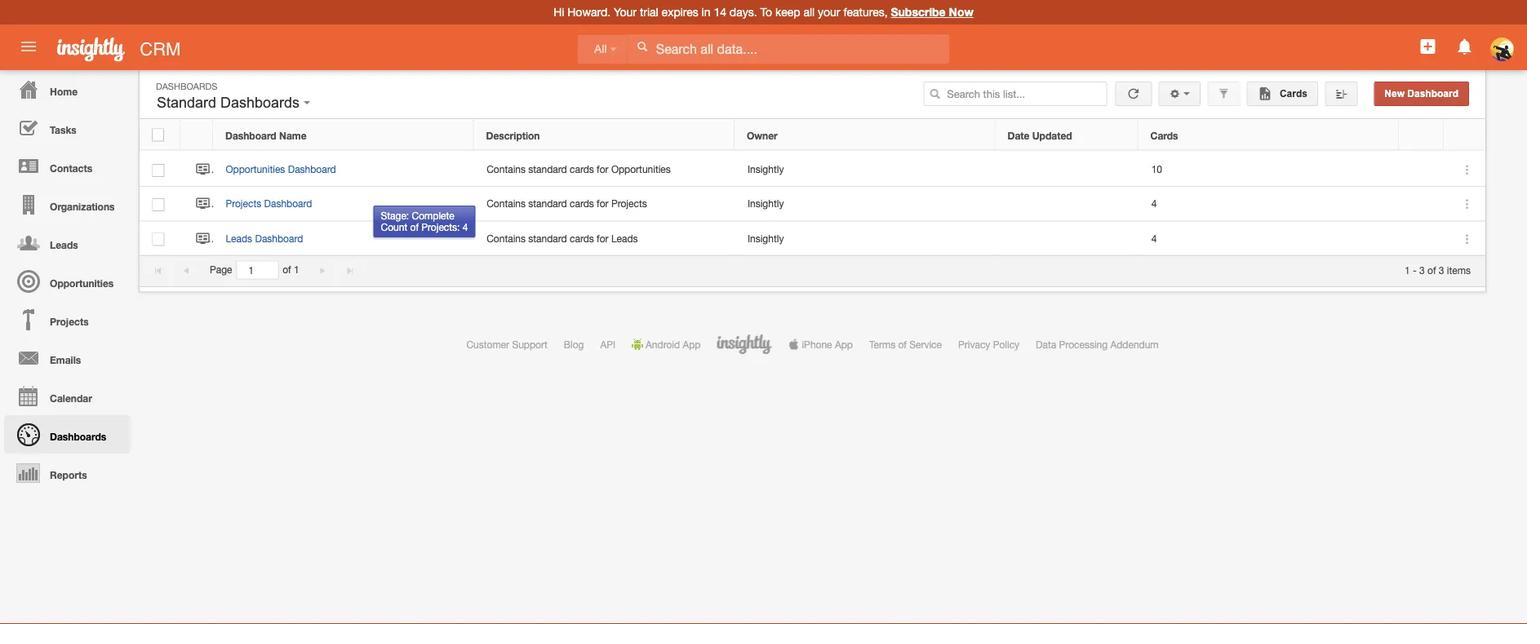 Task type: vqa. For each thing, say whether or not it's contained in the screenshot.
To
yes



Task type: describe. For each thing, give the bounding box(es) containing it.
addendum
[[1111, 339, 1159, 350]]

standard dashboards button
[[153, 91, 314, 115]]

stage: complete count of projects: 4
[[381, 210, 468, 233]]

standard for contains standard cards for opportunities
[[528, 164, 567, 175]]

hi howard. your trial expires in 14 days. to keep all your features, subscribe now
[[554, 5, 974, 19]]

policy
[[993, 339, 1020, 350]]

white image
[[637, 41, 648, 52]]

cards link
[[1247, 82, 1318, 106]]

home
[[50, 86, 78, 97]]

projects inside contains standard cards for projects cell
[[611, 198, 647, 210]]

features,
[[844, 5, 888, 19]]

leads dashboard
[[226, 233, 303, 244]]

terms of service link
[[869, 339, 942, 350]]

contains for contains standard cards for leads
[[487, 233, 526, 244]]

row containing dashboard name
[[140, 120, 1485, 151]]

2 3 from the left
[[1439, 264, 1444, 276]]

dashboard for leads dashboard
[[255, 233, 303, 244]]

your
[[614, 5, 637, 19]]

opportunities dashboard
[[226, 164, 336, 175]]

data processing addendum
[[1036, 339, 1159, 350]]

trial
[[640, 5, 659, 19]]

standard for contains standard cards for leads
[[528, 233, 567, 244]]

all
[[594, 43, 607, 55]]

page
[[210, 264, 232, 276]]

Search this list... text field
[[923, 82, 1107, 106]]

app for iphone app
[[835, 339, 853, 350]]

cards inside row
[[1151, 130, 1178, 141]]

customer support
[[466, 339, 548, 350]]

leads link
[[4, 224, 131, 262]]

4 for contains standard cards for leads
[[1151, 233, 1157, 244]]

opportunities for opportunities dashboard
[[226, 164, 285, 175]]

contains for contains standard cards for projects
[[487, 198, 526, 210]]

projects dashboard link
[[226, 198, 320, 210]]

api
[[600, 339, 616, 350]]

4 for contains standard cards for projects
[[1151, 198, 1157, 210]]

leads for leads
[[50, 239, 78, 251]]

leads for leads dashboard
[[226, 233, 252, 244]]

none checkbox inside row
[[152, 128, 164, 142]]

for for projects
[[597, 198, 609, 210]]

4 cell for contains standard cards for leads
[[1139, 222, 1400, 256]]

complete
[[412, 210, 454, 221]]

row containing opportunities dashboard
[[140, 153, 1486, 187]]

hi
[[554, 5, 564, 19]]

organizations
[[50, 201, 115, 212]]

of right -
[[1428, 264, 1436, 276]]

cards for leads
[[570, 233, 594, 244]]

opportunities for opportunities
[[50, 278, 114, 289]]

cards for opportunities
[[570, 164, 594, 175]]

support
[[512, 339, 548, 350]]

cards inside 'link'
[[1277, 88, 1308, 99]]

opportunities link
[[4, 262, 131, 300]]

10
[[1151, 164, 1162, 175]]

new dashboard link
[[1374, 82, 1469, 106]]

organizations link
[[4, 185, 131, 224]]

android
[[646, 339, 680, 350]]

dashboard for new dashboard
[[1408, 88, 1459, 99]]

service
[[910, 339, 942, 350]]

emails
[[50, 354, 81, 366]]

processing
[[1059, 339, 1108, 350]]

iphone
[[802, 339, 832, 350]]

dashboards inside button
[[220, 94, 300, 111]]

insightly for contains standard cards for projects
[[748, 198, 784, 210]]

data
[[1036, 339, 1056, 350]]

iphone app link
[[788, 339, 853, 350]]

owner
[[747, 130, 778, 141]]

dashboards link
[[4, 415, 131, 454]]

all link
[[578, 35, 627, 64]]

dashboard for opportunities dashboard
[[288, 164, 336, 175]]

reports link
[[4, 454, 131, 492]]

terms of service
[[869, 339, 942, 350]]

leads inside contains standard cards for leads cell
[[611, 233, 638, 244]]

standard for contains standard cards for projects
[[528, 198, 567, 210]]

contains standard cards for opportunities
[[487, 164, 671, 175]]

contacts
[[50, 162, 92, 174]]

api link
[[600, 339, 616, 350]]

projects:
[[421, 222, 460, 233]]

4 cell for contains standard cards for projects
[[1139, 187, 1400, 222]]

keep
[[775, 5, 800, 19]]

to
[[760, 5, 772, 19]]

opportunities dashboard link
[[226, 164, 344, 175]]

4 inside stage: complete count of projects: 4
[[463, 222, 468, 233]]

10 cell
[[1139, 153, 1400, 187]]

calendar
[[50, 393, 92, 404]]

updated
[[1032, 130, 1072, 141]]

app for android app
[[683, 339, 701, 350]]

iphone app
[[802, 339, 853, 350]]



Task type: locate. For each thing, give the bounding box(es) containing it.
for inside contains standard cards for projects cell
[[597, 198, 609, 210]]

dashboard down 'standard dashboards' button
[[225, 130, 276, 141]]

projects up leads dashboard
[[226, 198, 261, 210]]

2 horizontal spatial leads
[[611, 233, 638, 244]]

emails link
[[4, 339, 131, 377]]

0 vertical spatial insightly
[[748, 164, 784, 175]]

description
[[486, 130, 540, 141]]

contains standard cards for leads
[[487, 233, 638, 244]]

3
[[1420, 264, 1425, 276], [1439, 264, 1444, 276]]

leads dashboard link
[[226, 233, 311, 244]]

date
[[1008, 130, 1030, 141]]

standard
[[528, 164, 567, 175], [528, 198, 567, 210], [528, 233, 567, 244]]

cards up 10
[[1151, 130, 1178, 141]]

for for leads
[[597, 233, 609, 244]]

1 1 from the left
[[294, 264, 299, 276]]

privacy policy
[[958, 339, 1020, 350]]

app
[[683, 339, 701, 350], [835, 339, 853, 350]]

cards
[[1277, 88, 1308, 99], [1151, 130, 1178, 141]]

of 1
[[283, 264, 299, 276]]

calendar link
[[4, 377, 131, 415]]

for
[[597, 164, 609, 175], [597, 198, 609, 210], [597, 233, 609, 244]]

3 standard from the top
[[528, 233, 567, 244]]

3 insightly cell from the top
[[735, 222, 996, 256]]

of right terms
[[898, 339, 907, 350]]

contains standard cards for leads cell
[[474, 222, 735, 256]]

None checkbox
[[152, 164, 164, 177], [152, 198, 164, 211], [152, 233, 164, 246], [152, 164, 164, 177], [152, 198, 164, 211], [152, 233, 164, 246]]

0 horizontal spatial opportunities
[[50, 278, 114, 289]]

opportunities up projects link
[[50, 278, 114, 289]]

2 4 cell from the top
[[1139, 222, 1400, 256]]

dashboard for projects dashboard
[[264, 198, 312, 210]]

count
[[381, 222, 407, 233]]

leads up page
[[226, 233, 252, 244]]

dashboards up reports link
[[50, 431, 106, 442]]

cards inside cell
[[570, 233, 594, 244]]

1 contains from the top
[[487, 164, 526, 175]]

opportunities down dashboard name
[[226, 164, 285, 175]]

dashboard down 'name'
[[288, 164, 336, 175]]

leads inside the leads link
[[50, 239, 78, 251]]

cell
[[996, 153, 1139, 187], [1400, 153, 1445, 187], [996, 187, 1139, 222], [1400, 187, 1445, 222], [996, 222, 1139, 256], [1400, 222, 1445, 256]]

for inside contains standard cards for opportunities cell
[[597, 164, 609, 175]]

now
[[949, 5, 974, 19]]

data processing addendum link
[[1036, 339, 1159, 350]]

for down contains standard cards for projects cell
[[597, 233, 609, 244]]

cards for projects
[[570, 198, 594, 210]]

notifications image
[[1455, 37, 1475, 56]]

1 horizontal spatial dashboards
[[156, 81, 217, 91]]

navigation containing home
[[0, 70, 131, 492]]

stage:
[[381, 210, 409, 221]]

4 row from the top
[[140, 222, 1486, 256]]

your
[[818, 5, 840, 19]]

row
[[140, 120, 1485, 151], [140, 153, 1486, 187], [140, 187, 1486, 222], [140, 222, 1486, 256]]

cards down 'contains standard cards for opportunities'
[[570, 198, 594, 210]]

android app
[[646, 339, 701, 350]]

2 horizontal spatial projects
[[611, 198, 647, 210]]

insightly cell for contains standard cards for opportunities
[[735, 153, 996, 187]]

howard.
[[568, 5, 611, 19]]

0 vertical spatial for
[[597, 164, 609, 175]]

0 vertical spatial dashboards
[[156, 81, 217, 91]]

1 3 from the left
[[1420, 264, 1425, 276]]

2 horizontal spatial opportunities
[[611, 164, 671, 175]]

of
[[410, 222, 419, 233], [283, 264, 291, 276], [1428, 264, 1436, 276], [898, 339, 907, 350]]

tasks
[[50, 124, 77, 136]]

3 right -
[[1420, 264, 1425, 276]]

dashboard right new
[[1408, 88, 1459, 99]]

1 horizontal spatial app
[[835, 339, 853, 350]]

2 for from the top
[[597, 198, 609, 210]]

dashboard up of 1
[[255, 233, 303, 244]]

home link
[[4, 70, 131, 109]]

0 horizontal spatial projects
[[50, 316, 89, 327]]

dashboards up standard
[[156, 81, 217, 91]]

insightly cell for contains standard cards for projects
[[735, 187, 996, 222]]

projects for projects
[[50, 316, 89, 327]]

of right the 1 field
[[283, 264, 291, 276]]

app right android
[[683, 339, 701, 350]]

insightly
[[748, 164, 784, 175], [748, 198, 784, 210], [748, 233, 784, 244]]

insightly for contains standard cards for opportunities
[[748, 164, 784, 175]]

0 horizontal spatial cards
[[1151, 130, 1178, 141]]

1 right the 1 field
[[294, 264, 299, 276]]

privacy policy link
[[958, 339, 1020, 350]]

2 insightly from the top
[[748, 198, 784, 210]]

of inside stage: complete count of projects: 4
[[410, 222, 419, 233]]

2 vertical spatial cards
[[570, 233, 594, 244]]

2 contains from the top
[[487, 198, 526, 210]]

2 vertical spatial for
[[597, 233, 609, 244]]

cards up contains standard cards for projects
[[570, 164, 594, 175]]

insightly for contains standard cards for leads
[[748, 233, 784, 244]]

of right count
[[410, 222, 419, 233]]

android app link
[[632, 339, 701, 350]]

14
[[714, 5, 726, 19]]

customer support link
[[466, 339, 548, 350]]

0 vertical spatial contains
[[487, 164, 526, 175]]

dashboards
[[156, 81, 217, 91], [220, 94, 300, 111], [50, 431, 106, 442]]

projects up emails link
[[50, 316, 89, 327]]

0 horizontal spatial dashboards
[[50, 431, 106, 442]]

cards down contains standard cards for projects
[[570, 233, 594, 244]]

leads down contains standard cards for projects cell
[[611, 233, 638, 244]]

2 cards from the top
[[570, 198, 594, 210]]

new dashboard
[[1385, 88, 1459, 99]]

dashboards up dashboard name
[[220, 94, 300, 111]]

contains down description
[[487, 164, 526, 175]]

contains standard cards for projects
[[487, 198, 647, 210]]

1 vertical spatial standard
[[528, 198, 567, 210]]

3 cards from the top
[[570, 233, 594, 244]]

opportunities inside 'link'
[[50, 278, 114, 289]]

2 row from the top
[[140, 153, 1486, 187]]

row group containing opportunities dashboard
[[140, 153, 1486, 256]]

projects
[[226, 198, 261, 210], [611, 198, 647, 210], [50, 316, 89, 327]]

contains right "projects:"
[[487, 233, 526, 244]]

2 standard from the top
[[528, 198, 567, 210]]

2 vertical spatial dashboards
[[50, 431, 106, 442]]

insightly cell for contains standard cards for leads
[[735, 222, 996, 256]]

insightly cell
[[735, 153, 996, 187], [735, 187, 996, 222], [735, 222, 996, 256]]

days.
[[730, 5, 757, 19]]

subscribe
[[891, 5, 946, 19]]

projects inside projects link
[[50, 316, 89, 327]]

dashboard name
[[225, 130, 307, 141]]

show list view filters image
[[1218, 88, 1230, 100]]

contains standard cards for projects cell
[[474, 187, 735, 222]]

2 1 from the left
[[1405, 264, 1410, 276]]

cards left show sidebar image
[[1277, 88, 1308, 99]]

dashboard
[[1408, 88, 1459, 99], [225, 130, 276, 141], [288, 164, 336, 175], [264, 198, 312, 210], [255, 233, 303, 244]]

3 left items
[[1439, 264, 1444, 276]]

1 horizontal spatial 1
[[1405, 264, 1410, 276]]

projects link
[[4, 300, 131, 339]]

name
[[279, 130, 307, 141]]

1 vertical spatial for
[[597, 198, 609, 210]]

crm
[[140, 38, 181, 59]]

leads up opportunities 'link'
[[50, 239, 78, 251]]

standard up contains standard cards for leads
[[528, 198, 567, 210]]

1 vertical spatial cards
[[1151, 130, 1178, 141]]

for inside contains standard cards for leads cell
[[597, 233, 609, 244]]

opportunities inside cell
[[611, 164, 671, 175]]

row group
[[140, 153, 1486, 256]]

2 vertical spatial insightly
[[748, 233, 784, 244]]

contains for contains standard cards for opportunities
[[487, 164, 526, 175]]

customer
[[466, 339, 509, 350]]

1 - 3 of 3 items
[[1405, 264, 1471, 276]]

1 app from the left
[[683, 339, 701, 350]]

terms
[[869, 339, 896, 350]]

1 vertical spatial contains
[[487, 198, 526, 210]]

1 vertical spatial dashboards
[[220, 94, 300, 111]]

0 horizontal spatial 3
[[1420, 264, 1425, 276]]

2 horizontal spatial dashboards
[[220, 94, 300, 111]]

app right iphone at the bottom right
[[835, 339, 853, 350]]

projects down contains standard cards for opportunities cell
[[611, 198, 647, 210]]

2 insightly cell from the top
[[735, 187, 996, 222]]

dashboard down opportunities dashboard link
[[264, 198, 312, 210]]

2 app from the left
[[835, 339, 853, 350]]

1 horizontal spatial 3
[[1439, 264, 1444, 276]]

standard
[[157, 94, 216, 111]]

4 cell
[[1139, 187, 1400, 222], [1139, 222, 1400, 256]]

all
[[804, 5, 815, 19]]

1 row from the top
[[140, 120, 1485, 151]]

1 for from the top
[[597, 164, 609, 175]]

2 vertical spatial standard
[[528, 233, 567, 244]]

blog
[[564, 339, 584, 350]]

date updated
[[1008, 130, 1072, 141]]

standard up contains standard cards for projects
[[528, 164, 567, 175]]

for for opportunities
[[597, 164, 609, 175]]

for up contains standard cards for projects cell
[[597, 164, 609, 175]]

1 left -
[[1405, 264, 1410, 276]]

leads
[[226, 233, 252, 244], [611, 233, 638, 244], [50, 239, 78, 251]]

4
[[1151, 198, 1157, 210], [463, 222, 468, 233], [1151, 233, 1157, 244]]

blog link
[[564, 339, 584, 350]]

1 field
[[237, 261, 278, 279]]

reports
[[50, 469, 87, 481]]

0 vertical spatial cards
[[570, 164, 594, 175]]

projects dashboard
[[226, 198, 312, 210]]

projects for projects dashboard
[[226, 198, 261, 210]]

3 for from the top
[[597, 233, 609, 244]]

1 4 cell from the top
[[1139, 187, 1400, 222]]

0 vertical spatial standard
[[528, 164, 567, 175]]

3 row from the top
[[140, 187, 1486, 222]]

subscribe now link
[[891, 5, 974, 19]]

opportunities up contains standard cards for projects cell
[[611, 164, 671, 175]]

0 vertical spatial cards
[[1277, 88, 1308, 99]]

standard dashboards
[[157, 94, 304, 111]]

contains up contains standard cards for leads
[[487, 198, 526, 210]]

0 horizontal spatial leads
[[50, 239, 78, 251]]

1 insightly cell from the top
[[735, 153, 996, 187]]

contains inside cell
[[487, 233, 526, 244]]

2 vertical spatial contains
[[487, 233, 526, 244]]

expires
[[662, 5, 699, 19]]

standard inside cell
[[528, 233, 567, 244]]

Search all data.... text field
[[628, 34, 949, 64]]

in
[[702, 5, 711, 19]]

1 standard from the top
[[528, 164, 567, 175]]

1 horizontal spatial projects
[[226, 198, 261, 210]]

contains standard cards for opportunities cell
[[474, 153, 735, 187]]

-
[[1413, 264, 1417, 276]]

3 contains from the top
[[487, 233, 526, 244]]

3 insightly from the top
[[748, 233, 784, 244]]

1 vertical spatial insightly
[[748, 198, 784, 210]]

new
[[1385, 88, 1405, 99]]

navigation
[[0, 70, 131, 492]]

opportunities
[[226, 164, 285, 175], [611, 164, 671, 175], [50, 278, 114, 289]]

row containing leads dashboard
[[140, 222, 1486, 256]]

0 horizontal spatial app
[[683, 339, 701, 350]]

cards
[[570, 164, 594, 175], [570, 198, 594, 210], [570, 233, 594, 244]]

standard down contains standard cards for projects
[[528, 233, 567, 244]]

tasks link
[[4, 109, 131, 147]]

1 horizontal spatial leads
[[226, 233, 252, 244]]

refresh list image
[[1126, 88, 1141, 99]]

show sidebar image
[[1336, 88, 1347, 100]]

1 cards from the top
[[570, 164, 594, 175]]

None checkbox
[[152, 128, 164, 142]]

contacts link
[[4, 147, 131, 185]]

privacy
[[958, 339, 990, 350]]

1 horizontal spatial opportunities
[[226, 164, 285, 175]]

cog image
[[1169, 88, 1181, 100]]

1 vertical spatial cards
[[570, 198, 594, 210]]

items
[[1447, 264, 1471, 276]]

1 horizontal spatial cards
[[1277, 88, 1308, 99]]

0 horizontal spatial 1
[[294, 264, 299, 276]]

search image
[[929, 88, 941, 100]]

1 insightly from the top
[[748, 164, 784, 175]]

for down contains standard cards for opportunities cell
[[597, 198, 609, 210]]

row containing projects dashboard
[[140, 187, 1486, 222]]



